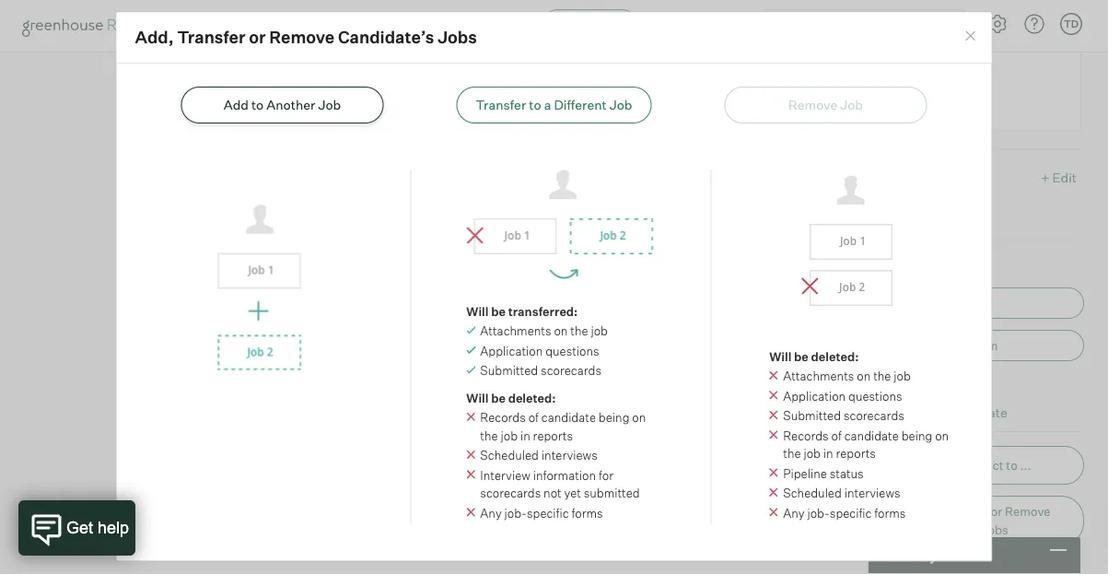 Task type: vqa. For each thing, say whether or not it's contained in the screenshot.
Created
no



Task type: locate. For each thing, give the bounding box(es) containing it.
of
[[529, 411, 539, 425], [832, 429, 842, 443]]

submitted scorecards down transferred:
[[481, 364, 602, 378]]

to
[[252, 97, 264, 113], [529, 97, 542, 113], [1007, 458, 1018, 473]]

1 vertical spatial activity
[[285, 105, 334, 121]]

being up 'for'
[[599, 411, 630, 425]]

integrations
[[436, 17, 520, 35]]

1 horizontal spatial any job-specific forms
[[784, 506, 906, 521]]

records
[[481, 411, 526, 425], [784, 429, 829, 443]]

any down "pipeline"
[[784, 506, 805, 521]]

0 vertical spatial of
[[529, 411, 539, 425]]

added:
[[285, 166, 326, 180]]

18, left 12:23pm
[[737, 212, 753, 227]]

1 horizontal spatial dumtwo
[[456, 37, 510, 54]]

job-
[[505, 506, 527, 521], [808, 506, 830, 521]]

email the team button
[[877, 331, 1085, 362]]

1 vertical spatial records
[[784, 429, 829, 443]]

1 horizontal spatial or
[[991, 505, 1003, 519]]

0 horizontal spatial a
[[544, 97, 552, 113]]

questions for deleted:
[[849, 389, 903, 404]]

to inside transfer to a different job button
[[529, 97, 542, 113]]

td
[[1064, 18, 1079, 30]]

0 horizontal spatial add
[[224, 97, 249, 113]]

add, inside 'add, transfer or remove candidate's jobs' dialog
[[135, 27, 174, 48]]

1 vertical spatial scorecards
[[844, 409, 905, 424]]

add, left jobs link on the left of page
[[135, 27, 174, 48]]

add, transfer or remove candidate's jobs
[[135, 27, 477, 48], [913, 505, 1051, 538]]

jobs left the candidates at the top of the page
[[225, 17, 259, 35]]

the left "do"
[[874, 369, 892, 384]]

sep left 12:23pm
[[713, 212, 735, 227]]

scorecards for will be deleted:
[[844, 409, 905, 424]]

email inside button
[[913, 339, 944, 354]]

2023 left 12:23pm
[[755, 212, 784, 227]]

candidate's up recently viewed at the right bottom
[[913, 523, 979, 538]]

1 horizontal spatial submitted
[[784, 409, 842, 424]]

1 horizontal spatial this
[[923, 405, 945, 421]]

0 horizontal spatial interviews
[[542, 448, 598, 463]]

to left another
[[252, 97, 264, 113]]

add, transfer or remove candidate's jobs inside dialog
[[135, 27, 477, 48]]

1 vertical spatial reports
[[836, 447, 876, 461]]

1 vertical spatial transfer
[[476, 97, 527, 113]]

to for transfer
[[529, 97, 542, 113]]

attachments
[[481, 324, 552, 339], [784, 369, 855, 384]]

0 horizontal spatial scheduled
[[481, 448, 539, 463]]

activity
[[285, 18, 334, 34], [285, 105, 334, 121]]

any
[[481, 506, 502, 521], [784, 506, 805, 521]]

job right different
[[610, 97, 633, 113]]

1 horizontal spatial add,
[[913, 505, 939, 519]]

1 job- from the left
[[505, 506, 527, 521]]

0 vertical spatial in
[[521, 429, 531, 443]]

or down 'add as prospect to ...' button
[[991, 505, 1003, 519]]

2 activity from the top
[[285, 105, 334, 121]]

in up interview
[[521, 429, 531, 443]]

1 horizontal spatial candidate
[[845, 429, 899, 443]]

0 horizontal spatial add,
[[135, 27, 174, 48]]

1 horizontal spatial being
[[902, 429, 933, 443]]

attachments on the job for will be deleted:
[[784, 369, 911, 384]]

scheduled
[[481, 448, 539, 463], [784, 486, 842, 501]]

candidate's
[[338, 27, 434, 48], [913, 523, 979, 538]]

add, up recently viewed at the right bottom
[[913, 505, 939, 519]]

the left team
[[947, 339, 965, 354]]

job- down pipeline status at the bottom right of page
[[808, 506, 830, 521]]

2 job from the left
[[610, 97, 633, 113]]

pipeline
[[784, 466, 828, 481]]

email up "not"
[[913, 339, 944, 354]]

1 horizontal spatial transfer
[[476, 97, 527, 113]]

add left another
[[224, 97, 249, 113]]

add, transfer or remove candidate's jobs inside button
[[913, 505, 1051, 538]]

submitted scorecards down do not email option
[[784, 409, 905, 424]]

merge
[[881, 405, 920, 421]]

add inside dialog
[[224, 97, 249, 113]]

or inside button
[[991, 505, 1003, 519]]

0 vertical spatial activity
[[285, 18, 334, 34]]

1 horizontal spatial in
[[824, 447, 834, 461]]

transfer
[[177, 27, 246, 48], [476, 97, 527, 113], [942, 505, 989, 519]]

jobs inside 'add, transfer or remove candidate's jobs' dialog
[[438, 27, 477, 48]]

dumtwo down integrations
[[456, 37, 510, 54]]

job
[[318, 97, 341, 113], [610, 97, 633, 113]]

0 vertical spatial scorecards
[[541, 364, 602, 378]]

transfer inside button
[[942, 505, 989, 519]]

attachments down will be transferred:
[[481, 324, 552, 339]]

0 horizontal spatial in
[[521, 429, 531, 443]]

on down transferred:
[[554, 324, 568, 339]]

test right by
[[427, 37, 453, 54]]

0 horizontal spatial forms
[[572, 506, 603, 521]]

submitted
[[584, 486, 640, 501]]

2 vertical spatial will
[[467, 391, 489, 406]]

candidate's up onsite
[[338, 27, 434, 48]]

sep left 2:17pm
[[720, 105, 742, 120]]

records of candidate being on the job in reports up information
[[481, 411, 646, 443]]

test down another
[[285, 125, 309, 140]]

or left rejected
[[249, 27, 266, 48]]

this right altered
[[407, 125, 428, 140]]

candidates
[[273, 17, 352, 35]]

0 horizontal spatial add, transfer or remove candidate's jobs
[[135, 27, 477, 48]]

application questions down do not email option
[[784, 389, 903, 404]]

2 any from the left
[[784, 506, 805, 521]]

candidate's inside dialog
[[338, 27, 434, 48]]

candidate down merge
[[845, 429, 899, 443]]

0 horizontal spatial any job-specific forms
[[481, 506, 603, 521]]

0 horizontal spatial candidate's
[[338, 27, 434, 48]]

1 vertical spatial sep
[[713, 212, 735, 227]]

activity inside activity rejected from test by test dumtwo reason: failed onsite
[[285, 18, 334, 34]]

1 vertical spatial application
[[784, 389, 846, 404]]

not
[[916, 376, 937, 390]]

to for add
[[252, 97, 264, 113]]

merge this candidate link
[[881, 405, 1008, 421]]

on down 'merge this candidate'
[[936, 429, 950, 443]]

candidate
[[948, 405, 1008, 421], [542, 411, 596, 425], [845, 429, 899, 443]]

forms up recently
[[875, 506, 906, 521]]

1 horizontal spatial add, transfer or remove candidate's jobs
[[913, 505, 1051, 538]]

submitted down will be transferred:
[[481, 364, 538, 378]]

job- down interview
[[505, 506, 527, 521]]

add left 'as'
[[913, 458, 936, 473]]

interviews up information
[[542, 448, 598, 463]]

note
[[926, 13, 958, 29]]

attachments left do not email option
[[784, 369, 855, 384]]

reports up information
[[533, 429, 573, 443]]

a left note
[[915, 13, 923, 29]]

1 vertical spatial add
[[913, 458, 936, 473]]

1 horizontal spatial application questions
[[784, 389, 903, 404]]

job right another
[[318, 97, 341, 113]]

scheduled interviews down status
[[784, 486, 901, 501]]

0 vertical spatial email
[[913, 339, 944, 354]]

add, transfer or remove candidate's jobs dialog
[[116, 12, 993, 562]]

any job-specific forms down status
[[784, 506, 906, 521]]

scorecards
[[541, 364, 602, 378], [844, 409, 905, 424], [481, 486, 541, 501]]

close image
[[964, 29, 978, 44]]

do
[[898, 376, 913, 390]]

not
[[544, 486, 562, 501]]

18, for 12:23pm
[[737, 212, 753, 227]]

0 horizontal spatial job
[[318, 97, 341, 113]]

test
[[372, 37, 407, 54]]

0 horizontal spatial records of candidate being on the job in reports
[[481, 411, 646, 443]]

through
[[486, 232, 531, 247]]

attachments on the job for will be transferred:
[[481, 324, 608, 339]]

1 horizontal spatial jobs
[[438, 27, 477, 48]]

2 horizontal spatial transfer
[[942, 505, 989, 519]]

forms
[[572, 506, 603, 521], [875, 506, 906, 521]]

this
[[407, 125, 428, 140], [923, 405, 945, 421]]

candidates link
[[273, 17, 352, 35]]

1 vertical spatial in
[[824, 447, 834, 461]]

activity down reason:
[[285, 105, 334, 121]]

job
[[591, 324, 608, 339], [894, 369, 911, 384], [501, 429, 518, 443], [804, 447, 821, 461]]

add,
[[135, 27, 174, 48], [913, 505, 939, 519]]

x image
[[770, 371, 779, 381], [770, 391, 779, 401], [770, 411, 779, 420], [467, 451, 476, 460], [770, 489, 779, 498], [467, 508, 476, 518], [770, 508, 779, 518]]

attachments on the job down transferred:
[[481, 324, 608, 339]]

0 vertical spatial this
[[407, 125, 428, 140]]

0 horizontal spatial attachments
[[481, 324, 552, 339]]

application questions down transferred:
[[481, 344, 600, 359]]

specific down not
[[527, 506, 569, 521]]

0 horizontal spatial application questions
[[481, 344, 600, 359]]

0 vertical spatial attachments on the job
[[481, 324, 608, 339]]

submitted
[[481, 364, 538, 378], [784, 409, 842, 424]]

of up status
[[832, 429, 842, 443]]

2 job- from the left
[[808, 506, 830, 521]]

1 horizontal spatial scheduled interviews
[[784, 486, 901, 501]]

0 vertical spatial application questions
[[481, 344, 600, 359]]

1 vertical spatial attachments
[[784, 369, 855, 384]]

remove up reason:
[[269, 27, 335, 48]]

1 vertical spatial interviews
[[845, 486, 901, 501]]

0 horizontal spatial being
[[599, 411, 630, 425]]

td button
[[1057, 9, 1087, 39]]

job inside button
[[610, 97, 633, 113]]

attachments on the job up merge
[[784, 369, 911, 384]]

any job-specific forms down not
[[481, 506, 603, 521]]

activity up rejected
[[285, 18, 334, 34]]

specific down status
[[830, 506, 872, 521]]

1 horizontal spatial to
[[529, 97, 542, 113]]

submitted scorecards
[[481, 364, 602, 378], [784, 409, 905, 424]]

0 vertical spatial dumtwo
[[456, 37, 510, 54]]

email
[[913, 339, 944, 354], [939, 376, 971, 390]]

reports link
[[367, 17, 422, 35]]

reports up status
[[836, 447, 876, 461]]

email the team
[[913, 339, 999, 354]]

scheduled interviews
[[481, 448, 598, 463], [784, 486, 901, 501]]

0 horizontal spatial transfer
[[177, 27, 246, 48]]

any down interview
[[481, 506, 502, 521]]

remove down ...
[[1006, 505, 1051, 519]]

reports
[[533, 429, 573, 443], [836, 447, 876, 461]]

1 vertical spatial questions
[[849, 389, 903, 404]]

1 vertical spatial will be deleted:
[[467, 391, 556, 406]]

a inside button
[[544, 97, 552, 113]]

application down will be transferred:
[[481, 344, 543, 359]]

test left dummy
[[284, 232, 308, 247]]

18, inside sep 18, 2023 12:23pm test dummy added emery johnson through greenhouse.
[[737, 212, 753, 227]]

email right "not"
[[939, 376, 971, 390]]

to left different
[[529, 97, 542, 113]]

scorecards down do not email option
[[844, 409, 905, 424]]

1 horizontal spatial questions
[[849, 389, 903, 404]]

questions down transferred:
[[546, 344, 600, 359]]

0 vertical spatial a
[[915, 13, 923, 29]]

0 vertical spatial application
[[481, 344, 543, 359]]

submitted scorecards for deleted:
[[784, 409, 905, 424]]

or
[[249, 27, 266, 48], [991, 505, 1003, 519]]

0 vertical spatial will
[[467, 304, 489, 319]]

records of candidate being on the job in reports up status
[[784, 429, 950, 461]]

0 vertical spatial will be deleted:
[[770, 349, 859, 364]]

1 horizontal spatial records
[[784, 429, 829, 443]]

1 job from the left
[[318, 97, 341, 113]]

x image
[[467, 413, 476, 422], [770, 431, 779, 440], [770, 469, 779, 478], [467, 471, 476, 480]]

will
[[467, 304, 489, 319], [770, 349, 792, 364], [467, 391, 489, 406]]

jobs right by
[[438, 27, 477, 48]]

1 horizontal spatial add
[[913, 458, 936, 473]]

tools
[[877, 260, 912, 276]]

activity for activity rejected from test by test dumtwo reason: failed onsite
[[285, 18, 334, 34]]

forms down yet
[[572, 506, 603, 521]]

scheduled down "pipeline"
[[784, 486, 842, 501]]

1 vertical spatial submitted scorecards
[[784, 409, 905, 424]]

sep for 2:17pm
[[720, 105, 742, 120]]

1 activity from the top
[[285, 18, 334, 34]]

0 horizontal spatial attachments on the job
[[481, 324, 608, 339]]

to inside add to another job button
[[252, 97, 264, 113]]

questions for transferred:
[[546, 344, 600, 359]]

any job-specific forms
[[481, 506, 603, 521], [784, 506, 906, 521]]

added: 2 years experience
[[285, 166, 435, 180]]

18, left 2:17pm
[[744, 105, 760, 120]]

activity rejected from test by test dumtwo reason: failed onsite
[[285, 18, 510, 73]]

in up pipeline status at the bottom right of page
[[824, 447, 834, 461]]

candidate up prospect
[[948, 405, 1008, 421]]

sep inside sep 18, 2023 12:23pm test dummy added emery johnson through greenhouse.
[[713, 212, 735, 227]]

1 vertical spatial submitted
[[784, 409, 842, 424]]

questions down do not email option
[[849, 389, 903, 404]]

the up interview
[[481, 429, 498, 443]]

1 horizontal spatial attachments
[[784, 369, 855, 384]]

2023 inside sep 18, 2023 12:23pm test dummy added emery johnson through greenhouse.
[[755, 212, 784, 227]]

2023 left 2:17pm
[[762, 105, 792, 120]]

0 horizontal spatial any
[[481, 506, 502, 521]]

of up interview
[[529, 411, 539, 425]]

transferred:
[[508, 304, 578, 319]]

yet
[[565, 486, 582, 501]]

deleted:
[[812, 349, 859, 364], [508, 391, 556, 406]]

Do Not Email checkbox
[[880, 376, 892, 388]]

0 vertical spatial interviews
[[542, 448, 598, 463]]

0 horizontal spatial deleted:
[[508, 391, 556, 406]]

add for add to another job
[[224, 97, 249, 113]]

scorecards down interview
[[481, 486, 541, 501]]

on
[[554, 324, 568, 339], [857, 369, 871, 384], [633, 411, 646, 425], [936, 429, 950, 443]]

0 horizontal spatial this
[[407, 125, 428, 140]]

1 vertical spatial 18,
[[737, 212, 753, 227]]

records up "pipeline"
[[784, 429, 829, 443]]

different
[[554, 97, 607, 113]]

0 vertical spatial submitted
[[481, 364, 538, 378]]

be
[[491, 304, 506, 319], [795, 349, 809, 364], [491, 391, 506, 406]]

the
[[571, 324, 589, 339], [947, 339, 965, 354], [874, 369, 892, 384], [481, 429, 498, 443], [784, 447, 801, 461]]

0 horizontal spatial dumtwo
[[312, 125, 362, 140]]

in
[[521, 429, 531, 443], [824, 447, 834, 461]]

1 vertical spatial being
[[902, 429, 933, 443]]

2 any job-specific forms from the left
[[784, 506, 906, 521]]

candidate up information
[[542, 411, 596, 425]]

add, transfer or remove candidate's jobs up reason:
[[135, 27, 477, 48]]

failed
[[333, 59, 367, 73]]

scorecards down transferred:
[[541, 364, 602, 378]]

add as prospect to ... button
[[877, 446, 1085, 485]]

+
[[1042, 170, 1050, 186]]

2 horizontal spatial jobs
[[982, 523, 1009, 538]]

interviews
[[542, 448, 598, 463], [845, 486, 901, 501]]

2 horizontal spatial to
[[1007, 458, 1018, 473]]

altered
[[365, 125, 404, 140]]

0 vertical spatial scheduled
[[481, 448, 539, 463]]

1 horizontal spatial job-
[[808, 506, 830, 521]]

2 vertical spatial test
[[284, 232, 308, 247]]

make
[[877, 13, 912, 29]]

0 vertical spatial 2023
[[762, 105, 792, 120]]

add
[[224, 97, 249, 113], [913, 458, 936, 473]]

being
[[599, 411, 630, 425], [902, 429, 933, 443]]

added
[[358, 232, 393, 247]]

1 vertical spatial this
[[923, 405, 945, 421]]

application up pipeline status at the bottom right of page
[[784, 389, 846, 404]]

0 horizontal spatial or
[[249, 27, 266, 48]]

submitted up "pipeline"
[[784, 409, 842, 424]]

this down do not email
[[923, 405, 945, 421]]

remove inside add, transfer or remove candidate's jobs button
[[1006, 505, 1051, 519]]

None text field
[[877, 39, 1082, 131]]

to left ...
[[1007, 458, 1018, 473]]

specific
[[527, 506, 569, 521], [830, 506, 872, 521]]

0 vertical spatial add,
[[135, 27, 174, 48]]

candidate's inside button
[[913, 523, 979, 538]]

0 horizontal spatial will be deleted:
[[467, 391, 556, 406]]

scheduled up interview
[[481, 448, 539, 463]]

jobs up viewed
[[982, 523, 1009, 538]]

dumtwo
[[456, 37, 510, 54], [312, 125, 362, 140]]

1 vertical spatial add,
[[913, 505, 939, 519]]

being down merge
[[902, 429, 933, 443]]

interviews down status
[[845, 486, 901, 501]]

0 vertical spatial remove
[[269, 27, 335, 48]]

scorecards for will be transferred:
[[541, 364, 602, 378]]

dumtwo up 2 at the left of page
[[312, 125, 362, 140]]

0 horizontal spatial jobs
[[225, 17, 259, 35]]

jobs
[[225, 17, 259, 35], [438, 27, 477, 48], [982, 523, 1009, 538]]

records up interview
[[481, 411, 526, 425]]

add, transfer or remove candidate's jobs up viewed
[[913, 505, 1051, 538]]

job inside button
[[318, 97, 341, 113]]

1 horizontal spatial forms
[[875, 506, 906, 521]]

a left different
[[544, 97, 552, 113]]

test
[[427, 37, 453, 54], [285, 125, 309, 140], [284, 232, 308, 247]]

the up "pipeline"
[[784, 447, 801, 461]]

scheduled interviews up information
[[481, 448, 598, 463]]

submitted scorecards for transferred:
[[481, 364, 602, 378]]

rejected
[[285, 37, 338, 54]]

0 vertical spatial test
[[427, 37, 453, 54]]



Task type: describe. For each thing, give the bounding box(es) containing it.
activity for activity
[[285, 105, 334, 121]]

1 horizontal spatial of
[[832, 429, 842, 443]]

greenhouse.
[[533, 232, 605, 247]]

interview information for scorecards not yet submitted
[[481, 468, 640, 501]]

1 specific from the left
[[527, 506, 569, 521]]

recently
[[882, 548, 937, 564]]

test inside sep 18, 2023 12:23pm test dummy added emery johnson through greenhouse.
[[284, 232, 308, 247]]

1 forms from the left
[[572, 506, 603, 521]]

2023 for 12:23pm
[[755, 212, 784, 227]]

attachments for deleted:
[[784, 369, 855, 384]]

team
[[967, 339, 999, 354]]

2 specific from the left
[[830, 506, 872, 521]]

application for deleted:
[[784, 389, 846, 404]]

2 horizontal spatial candidate
[[948, 405, 1008, 421]]

1 horizontal spatial a
[[915, 13, 923, 29]]

2 vertical spatial be
[[491, 391, 506, 406]]

2023 for 2:17pm
[[762, 105, 792, 120]]

add for add as prospect to ...
[[913, 458, 936, 473]]

2
[[328, 166, 335, 180]]

0 vertical spatial reports
[[533, 429, 573, 443]]

1 horizontal spatial scheduled
[[784, 486, 842, 501]]

interview
[[481, 468, 531, 483]]

18, for 2:17pm
[[744, 105, 760, 120]]

viewed
[[940, 548, 987, 564]]

+ edit
[[1042, 170, 1077, 186]]

from
[[341, 37, 369, 54]]

1 vertical spatial be
[[795, 349, 809, 364]]

on left do not email option
[[857, 369, 871, 384]]

0 horizontal spatial of
[[529, 411, 539, 425]]

0 vertical spatial being
[[599, 411, 630, 425]]

0 horizontal spatial candidate
[[542, 411, 596, 425]]

2 forms from the left
[[875, 506, 906, 521]]

onsite
[[370, 59, 406, 73]]

0 vertical spatial be
[[491, 304, 506, 319]]

edit
[[1053, 170, 1077, 186]]

experience
[[372, 166, 435, 180]]

prospect
[[954, 458, 1004, 473]]

submitted for deleted:
[[784, 409, 842, 424]]

1 vertical spatial scheduled interviews
[[784, 486, 901, 501]]

remove inside 'add, transfer or remove candidate's jobs' dialog
[[269, 27, 335, 48]]

...
[[1021, 458, 1032, 473]]

years
[[338, 166, 369, 180]]

application questions for transferred:
[[481, 344, 600, 359]]

or inside dialog
[[249, 27, 266, 48]]

1 horizontal spatial records of candidate being on the job in reports
[[784, 429, 950, 461]]

on up submitted
[[633, 411, 646, 425]]

+ edit link
[[1037, 165, 1082, 190]]

as
[[938, 458, 951, 473]]

scorecards inside interview information for scorecards not yet submitted
[[481, 486, 541, 501]]

1 horizontal spatial reports
[[836, 447, 876, 461]]

1 horizontal spatial will be deleted:
[[770, 349, 859, 364]]

@mentions link
[[1023, 12, 1082, 30]]

will be transferred:
[[467, 304, 578, 319]]

test inside activity rejected from test by test dumtwo reason: failed onsite
[[427, 37, 453, 54]]

do not email
[[898, 376, 971, 390]]

sep 18, 2023 2:17pm
[[720, 105, 834, 120]]

status
[[830, 466, 864, 481]]

dummy
[[311, 232, 355, 247]]

attachments for transferred:
[[481, 324, 552, 339]]

submitted for transferred:
[[481, 364, 538, 378]]

add, inside add, transfer or remove candidate's jobs button
[[913, 505, 939, 519]]

add to another job
[[224, 97, 341, 113]]

jobs link
[[225, 17, 259, 35]]

1 vertical spatial will
[[770, 349, 792, 364]]

integrations link
[[436, 17, 520, 35]]

reason:
[[285, 59, 330, 73]]

add to another job button
[[181, 87, 384, 124]]

recently viewed
[[882, 548, 987, 564]]

person's
[[430, 125, 479, 140]]

configure image
[[987, 13, 1009, 35]]

add, transfer or remove candidate's jobs button
[[877, 496, 1085, 546]]

application for transferred:
[[481, 344, 543, 359]]

1 any from the left
[[481, 506, 502, 521]]

1 any job-specific forms from the left
[[481, 506, 603, 521]]

Search text field
[[800, 12, 949, 39]]

1 horizontal spatial deleted:
[[812, 349, 859, 364]]

greenhouse recruiting image
[[22, 15, 188, 37]]

@mentions
[[1023, 13, 1082, 27]]

tags:
[[481, 125, 509, 140]]

1 vertical spatial dumtwo
[[312, 125, 362, 140]]

information
[[533, 468, 596, 483]]

by
[[409, 37, 424, 54]]

make a note
[[877, 13, 958, 29]]

the down transferred:
[[571, 324, 589, 339]]

dumtwo inside activity rejected from test by test dumtwo reason: failed onsite
[[456, 37, 510, 54]]

transfer to a different job button
[[457, 87, 652, 124]]

to inside 'add as prospect to ...' button
[[1007, 458, 1018, 473]]

1 vertical spatial test
[[285, 125, 309, 140]]

reports
[[367, 17, 422, 35]]

the inside button
[[947, 339, 965, 354]]

add as prospect to ...
[[913, 458, 1032, 473]]

sep for 12:23pm
[[713, 212, 735, 227]]

merge this candidate
[[881, 405, 1008, 421]]

0 horizontal spatial scheduled interviews
[[481, 448, 598, 463]]

1 vertical spatial email
[[939, 376, 971, 390]]

for
[[599, 468, 614, 483]]

transfer inside button
[[476, 97, 527, 113]]

test dumtwo altered this person's tags:
[[285, 125, 509, 140]]

pipeline status
[[784, 466, 864, 481]]

emery
[[396, 232, 432, 247]]

jobs inside add, transfer or remove candidate's jobs button
[[982, 523, 1009, 538]]

2:17pm
[[794, 105, 834, 120]]

td button
[[1061, 13, 1083, 35]]

12:23pm
[[787, 212, 834, 227]]

application questions for deleted:
[[784, 389, 903, 404]]

johnson
[[435, 232, 483, 247]]

0 vertical spatial records
[[481, 411, 526, 425]]

1 vertical spatial deleted:
[[508, 391, 556, 406]]

0 vertical spatial transfer
[[177, 27, 246, 48]]

another
[[267, 97, 316, 113]]

sep 18, 2023 12:23pm test dummy added emery johnson through greenhouse.
[[284, 212, 834, 247]]

1 horizontal spatial interviews
[[845, 486, 901, 501]]

transfer to a different job
[[476, 97, 633, 113]]



